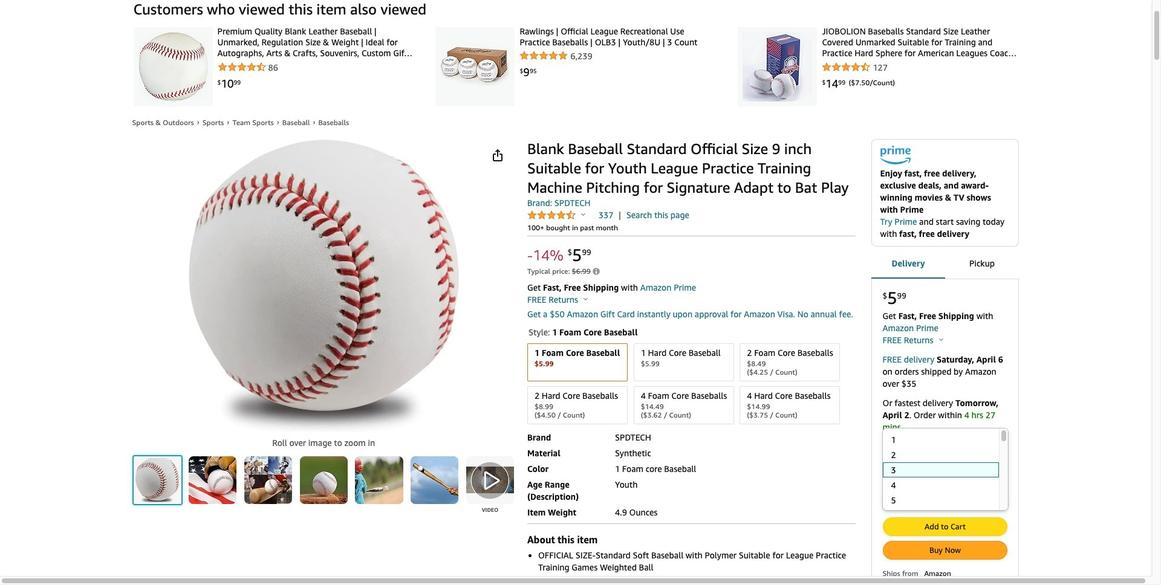 Task type: vqa. For each thing, say whether or not it's contained in the screenshot.
TAB LIST
yes



Task type: describe. For each thing, give the bounding box(es) containing it.
0 vertical spatial popover image
[[584, 298, 588, 301]]

premium quality blank leather baseball | unmarked, regulation size & weight | ideal for autographs, arts & crafts, souvenirs, image
[[138, 32, 208, 102]]

learn more about amazon pricing and savings image
[[593, 268, 600, 277]]

1 vertical spatial popover image
[[940, 338, 944, 341]]

popover image
[[582, 213, 586, 216]]

dropdown image
[[996, 499, 1002, 504]]

3 option from the top
[[883, 463, 999, 478]]

jiobolion baseballs standard size leather covered unmarked suitable for training and practice hard sphere for american league image
[[743, 32, 813, 102]]



Task type: locate. For each thing, give the bounding box(es) containing it.
None submit
[[133, 457, 181, 505], [411, 457, 459, 505], [466, 457, 514, 505], [884, 519, 1007, 536], [884, 542, 1007, 560], [133, 457, 181, 505], [411, 457, 459, 505], [466, 457, 514, 505], [884, 519, 1007, 536], [884, 542, 1007, 560]]

option
[[883, 433, 999, 448], [883, 448, 999, 463], [883, 463, 999, 478], [883, 478, 999, 493], [883, 493, 999, 509], [883, 509, 999, 524]]

1 horizontal spatial popover image
[[940, 338, 944, 341]]

popover image
[[584, 298, 588, 301], [940, 338, 944, 341]]

4 option from the top
[[883, 478, 999, 493]]

1 option from the top
[[883, 433, 999, 448]]

list
[[123, 26, 1030, 107]]

amazon prime logo image
[[881, 146, 911, 168]]

6 option from the top
[[883, 509, 999, 524]]

rawlings | official league recreational use practice baseballs | olb3 | youth/8u | 3 count image
[[441, 32, 510, 102]]

list box
[[883, 433, 999, 586]]

5 option from the top
[[883, 493, 999, 509]]

option group
[[524, 341, 856, 427]]

blank baseball standard official size 9 inch suitable for youth league practice training machine pitching for signature adapt to bat play image
[[188, 139, 460, 432]]

0 horizontal spatial popover image
[[584, 298, 588, 301]]

tab list
[[872, 249, 1019, 280]]

2 option from the top
[[883, 448, 999, 463]]



